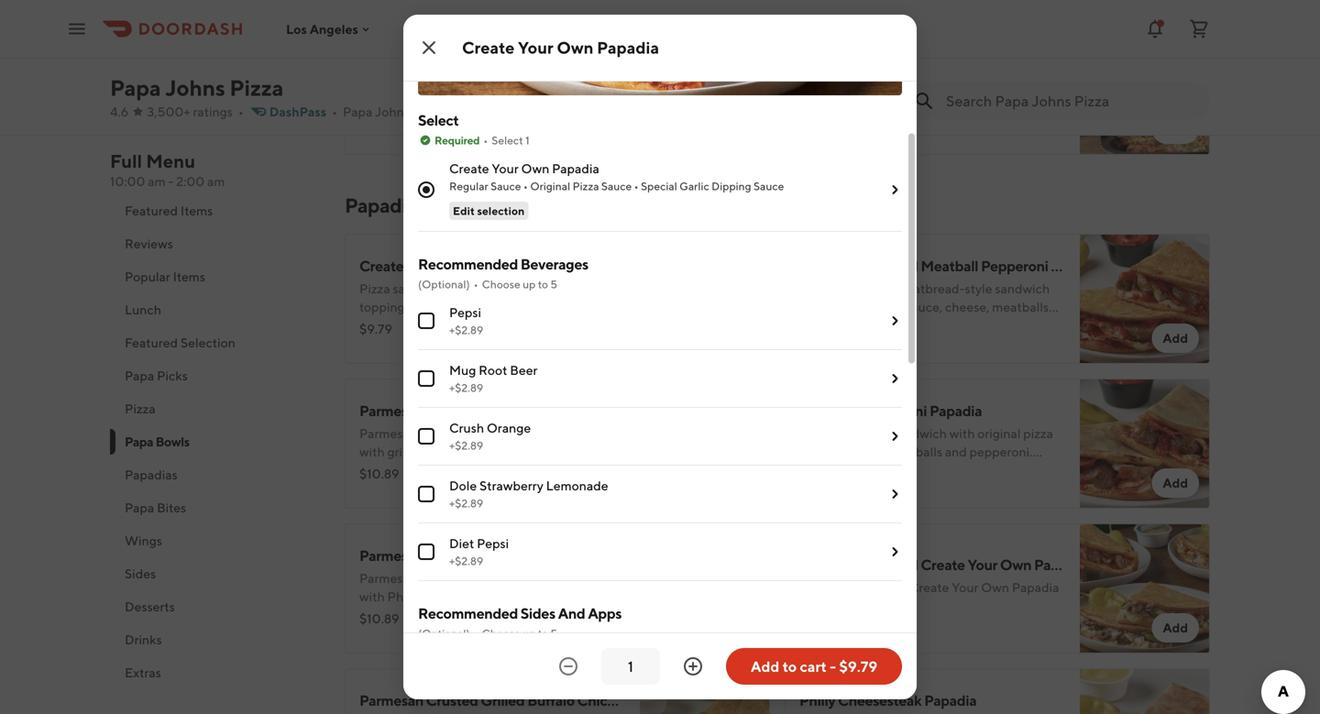 Task type: describe. For each thing, give the bounding box(es) containing it.
papa bowls
[[125, 434, 190, 449]]

italian meats trio papa bowl image
[[640, 25, 770, 155]]

drinks button
[[110, 623, 323, 656]]

johns for papa johns pizza
[[165, 75, 225, 101]]

johns for papa johns pizza •
[[375, 104, 410, 119]]

pepsi +$2.89
[[449, 305, 483, 336]]

1 vertical spatial chicken
[[577, 692, 631, 709]]

parmesan crusted create your own papadia image
[[1080, 523, 1210, 654]]

cheese, inside parmesan crusted meatball pepperoni papadia parmesan crusted flatbread-style sandwich with original pizza sauce, cheese, meatballs and pepperoni. served with original pizza dipping sauce.
[[945, 299, 990, 314]]

crusted for parmesan crusted create your own papadia
[[866, 556, 918, 573]]

pizza inside create your own papadia pizza sauce, cheese and up to three favorite toppings. served with garlic dipping sauce. $9.79
[[359, 281, 390, 296]]

crusted inside parmesan crusted bbq chicken & bacon papadia parmesan crusted flatbread-style sandwich with grilled chicken, bacon, onions, cheese, and bbq sauce. served with bbq dipping sauce.
[[420, 426, 463, 441]]

own for create your own papadia pizza sauce, cheese and up to three favorite toppings. served with garlic dipping sauce. $9.79
[[439, 257, 470, 275]]

chicken alfredo papa bowl image
[[640, 0, 770, 10]]

(optional) inside recommended beverages (optional) • choose up to 5
[[418, 278, 470, 291]]

and inside parmesan crusted bbq chicken & bacon papadia parmesan crusted flatbread-style sandwich with grilled chicken, bacon, onions, cheese, and bbq sauce. served with bbq dipping sauce.
[[359, 463, 381, 478]]

italian
[[359, 48, 400, 66]]

mug root beer +$2.89
[[449, 363, 538, 394]]

pizza inside create your own papadia regular sauce • original pizza sauce • special garlic dipping sauce
[[573, 180, 599, 193]]

sauce, inside create your own papadia pizza sauce, cheese and up to three favorite toppings. served with garlic dipping sauce. $9.79
[[393, 281, 430, 296]]

recommended for recommended beverages
[[418, 255, 518, 273]]

papa for papa johns pizza •
[[343, 104, 372, 119]]

papa johns pizza
[[110, 75, 284, 101]]

papa for papa picks
[[125, 368, 154, 383]]

and inside parmesan crusted philly cheesesteak papadia parmesan crusted flatbread-style sandwich with philly sauce, cheese, steak, onions and green peppers. served with garlic dipping sauce.
[[587, 589, 609, 604]]

selection
[[477, 204, 525, 217]]

wings
[[125, 533, 162, 548]]

dipping inside parmesan crusted meatball pepperoni papadia parmesan crusted flatbread-style sandwich with original pizza sauce, cheese, meatballs and pepperoni. served with original pizza dipping sauce.
[[799, 336, 844, 351]]

meatballs inside parmesan crusted meatball pepperoni papadia parmesan crusted flatbread-style sandwich with original pizza sauce, cheese, meatballs and pepperoni. served with original pizza dipping sauce.
[[992, 299, 1049, 314]]

mug
[[449, 363, 476, 378]]

choose inside recommended beverages (optional) • choose up to 5
[[482, 278, 520, 291]]

and inside parmesan crusted meatball pepperoni papadia parmesan crusted flatbread-style sandwich with original pizza sauce, cheese, meatballs and pepperoni. served with original pizza dipping sauce.
[[799, 318, 821, 333]]

bowls
[[156, 434, 190, 449]]

bites
[[157, 500, 186, 515]]

(optional) inside recommended sides and apps (optional) • choose up to 5
[[418, 627, 470, 640]]

angeles
[[310, 21, 358, 36]]

grilled
[[481, 692, 525, 709]]

Item Search search field
[[946, 91, 1195, 111]]

lemonade
[[546, 478, 608, 493]]

0 items, open order cart image
[[1188, 18, 1210, 40]]

5 inside recommended beverages (optional) • choose up to 5
[[550, 278, 557, 291]]

lunch
[[125, 302, 161, 317]]

up inside recommended sides and apps (optional) • choose up to 5
[[523, 627, 536, 640]]

featured items
[[125, 203, 213, 218]]

served inside parmesan crusted meatball pepperoni papadia parmesan crusted flatbread-style sandwich with original pizza sauce, cheese, meatballs and pepperoni. served with original pizza dipping sauce.
[[890, 318, 931, 333]]

+$2.89 inside dole strawberry lemonade +$2.89
[[449, 497, 483, 510]]

dashpass •
[[269, 104, 337, 119]]

pizza button
[[110, 392, 323, 425]]

buffalo
[[527, 692, 575, 709]]

cheese, inside meatball pepperoni papadia flatbread-style sandwich with original pizza sauce, cheese, meatballs and pepperoni. served with original pizza dipping sauce.
[[839, 444, 883, 459]]

sauce. inside parmesan crusted meatball pepperoni papadia parmesan crusted flatbread-style sandwich with original pizza sauce, cheese, meatballs and pepperoni. served with original pizza dipping sauce.
[[847, 336, 883, 351]]

apps
[[588, 605, 622, 622]]

popular items
[[125, 269, 205, 284]]

sides button
[[110, 557, 323, 590]]

peppers.
[[396, 607, 446, 622]]

papadia inside parmesan crusted bbq chicken & bacon papadia parmesan crusted flatbread-style sandwich with grilled chicken, bacon, onions, cheese, and bbq sauce. served with bbq dipping sauce.
[[627, 402, 679, 419]]

style inside parmesan crusted meatball pepperoni papadia parmesan crusted flatbread-style sandwich with original pizza sauce, cheese, meatballs and pepperoni. served with original pizza dipping sauce.
[[965, 281, 993, 296]]

full menu 10:00 am - 2:00 am
[[110, 150, 225, 189]]

papa bites
[[125, 500, 186, 515]]

add button for parmesan crusted create your own papadia
[[1152, 613, 1199, 643]]

root
[[479, 363, 507, 378]]

dole
[[449, 478, 477, 493]]

your for create your own papadia pizza sauce, cheese and up to three favorite toppings. served with garlic dipping sauce. $9.79
[[406, 257, 436, 275]]

papa for papa bowls
[[125, 434, 153, 449]]

crush orange +$2.89
[[449, 420, 531, 452]]

3,500+ ratings •
[[147, 104, 244, 119]]

popular items button
[[110, 260, 323, 293]]

menu
[[146, 150, 195, 172]]

create for create your own papadia pizza sauce, cheese and up to three favorite toppings. served with garlic dipping sauce. $9.79
[[359, 257, 404, 275]]

edit selection
[[453, 204, 525, 217]]

create for create your own papadia regular sauce • original pizza sauce • special garlic dipping sauce
[[449, 161, 489, 176]]

los
[[286, 21, 307, 36]]

to inside create your own papadia pizza sauce, cheese and up to three favorite toppings. served with garlic dipping sauce. $9.79
[[519, 281, 531, 296]]

desserts button
[[110, 590, 323, 623]]

served inside parmesan crusted philly cheesesteak papadia parmesan crusted flatbread-style sandwich with philly sauce, cheese, steak, onions and green peppers. served with garlic dipping sauce.
[[449, 607, 490, 622]]

create your own papadia pizza sauce, cheese and up to three favorite toppings. served with garlic dipping sauce. $9.79
[[359, 257, 612, 336]]

crusted for meatball
[[860, 281, 904, 296]]

1 horizontal spatial select
[[492, 134, 523, 147]]

los angeles button
[[286, 21, 373, 36]]

and inside create your own papadia pizza sauce, cheese and up to three favorite toppings. served with garlic dipping sauce. $9.79
[[476, 281, 498, 296]]

create your own papadia image
[[640, 234, 770, 364]]

philly cheesesteak papadia image
[[1080, 668, 1210, 714]]

papadias button
[[110, 458, 323, 491]]

dipping inside create your own papadia pizza sauce, cheese and up to three favorite toppings. served with garlic dipping sauce. $9.79
[[522, 299, 567, 314]]

meatball pepperoni papadia image
[[1080, 379, 1210, 509]]

add for parmesan crusted philly cheesesteak papadia
[[723, 620, 748, 635]]

three
[[533, 281, 564, 296]]

regular
[[449, 180, 488, 193]]

italian meats trio papa bowl
[[359, 48, 540, 66]]

choose inside recommended sides and apps (optional) • choose up to 5
[[482, 627, 520, 640]]

sandwich inside parmesan crusted meatball pepperoni papadia parmesan crusted flatbread-style sandwich with original pizza sauce, cheese, meatballs and pepperoni. served with original pizza dipping sauce.
[[995, 281, 1050, 296]]

notification bell image
[[1144, 18, 1166, 40]]

sauce. inside meatball pepperoni papadia flatbread-style sandwich with original pizza sauce, cheese, meatballs and pepperoni. served with original pizza dipping sauce.
[[997, 463, 1033, 478]]

your for create your own papa bowl
[[846, 48, 876, 66]]

&
[[572, 402, 581, 419]]

to inside button
[[783, 658, 797, 675]]

2 sauce from the left
[[601, 180, 632, 193]]

papadia inside meatball pepperoni papadia flatbread-style sandwich with original pizza sauce, cheese, meatballs and pepperoni. served with original pizza dipping sauce.
[[930, 402, 982, 419]]

papadia inside parmesan crusted philly cheesesteak papadia parmesan crusted flatbread-style sandwich with philly sauce, cheese, steak, onions and green peppers. served with garlic dipping sauce.
[[606, 547, 658, 564]]

1 sauce from the left
[[491, 180, 521, 193]]

items for featured items
[[181, 203, 213, 218]]

meatball inside meatball pepperoni papadia flatbread-style sandwich with original pizza sauce, cheese, meatballs and pepperoni. served with original pizza dipping sauce.
[[799, 402, 857, 419]]

own for create your own papadia
[[557, 38, 594, 57]]

dipping inside meatball pepperoni papadia flatbread-style sandwich with original pizza sauce, cheese, meatballs and pepperoni. served with original pizza dipping sauce.
[[950, 463, 994, 478]]

sandwich inside parmesan crusted bbq chicken & bacon papadia parmesan crusted flatbread-style sandwich with grilled chicken, bacon, onions, cheese, and bbq sauce. served with bbq dipping sauce.
[[555, 426, 610, 441]]

wings button
[[110, 524, 323, 557]]

parmesan crusted create your own papadia parmesan crusted create your own papadia
[[799, 556, 1087, 595]]

+$2.89 inside "crush orange +$2.89"
[[449, 439, 483, 452]]

papadia inside create your own papadia regular sauce • original pizza sauce • special garlic dipping sauce
[[552, 161, 599, 176]]

crusted for parmesan crusted meatball pepperoni papadia
[[866, 257, 918, 275]]

sides inside recommended sides and apps (optional) • choose up to 5
[[520, 605, 555, 622]]

meatball pepperoni papadia flatbread-style sandwich with original pizza sauce, cheese, meatballs and pepperoni. served with original pizza dipping sauce.
[[799, 402, 1053, 478]]

select group
[[418, 110, 902, 232]]

cheese, inside parmesan crusted philly cheesesteak papadia parmesan crusted flatbread-style sandwich with philly sauce, cheese, steak, onions and green peppers. served with garlic dipping sauce.
[[462, 589, 506, 604]]

bacon,
[[478, 444, 517, 459]]

cheesesteak inside parmesan crusted philly cheesesteak papadia parmesan crusted flatbread-style sandwich with philly sauce, cheese, steak, onions and green peppers. served with garlic dipping sauce.
[[519, 547, 603, 564]]

full
[[110, 150, 142, 172]]

up inside create your own papadia pizza sauce, cheese and up to three favorite toppings. served with garlic dipping sauce. $9.79
[[501, 281, 516, 296]]

sides inside button
[[125, 566, 156, 581]]

bowl for italian meats trio papa bowl
[[508, 48, 540, 66]]

1 +$2.89 from the top
[[449, 324, 483, 336]]

cart
[[800, 658, 827, 675]]

pizza inside "button"
[[125, 401, 156, 416]]

your for create your own papadia regular sauce • original pizza sauce • special garlic dipping sauce
[[492, 161, 519, 176]]

papadia inside create your own papadia pizza sauce, cheese and up to three favorite toppings. served with garlic dipping sauce. $9.79
[[473, 257, 525, 275]]

add for parmesan crusted meatball pepperoni papadia
[[1163, 330, 1188, 346]]

philly cheesesteak papadia
[[799, 692, 977, 709]]

green
[[359, 607, 393, 622]]

papa picks button
[[110, 359, 323, 392]]

0 horizontal spatial bbq
[[384, 463, 413, 478]]

- inside full menu 10:00 am - 2:00 am
[[168, 174, 174, 189]]

dole strawberry lemonade +$2.89
[[449, 478, 608, 510]]

required
[[435, 134, 480, 147]]

garlic
[[679, 180, 709, 193]]

• inside recommended beverages (optional) • choose up to 5
[[474, 278, 478, 291]]

ratings
[[193, 104, 233, 119]]

pepperoni. inside meatball pepperoni papadia flatbread-style sandwich with original pizza sauce, cheese, meatballs and pepperoni. served with original pizza dipping sauce.
[[970, 444, 1033, 459]]

own for create your own papa bowl
[[879, 48, 910, 66]]

to inside recommended sides and apps (optional) • choose up to 5
[[538, 627, 548, 640]]

own for create your own papadia regular sauce • original pizza sauce • special garlic dipping sauce
[[521, 161, 549, 176]]

steak,
[[509, 589, 543, 604]]

papadia inside parmesan crusted meatball pepperoni papadia parmesan crusted flatbread-style sandwich with original pizza sauce, cheese, meatballs and pepperoni. served with original pizza dipping sauce.
[[1051, 257, 1103, 275]]

sauce. inside parmesan crusted philly cheesesteak papadia parmesan crusted flatbread-style sandwich with philly sauce, cheese, steak, onions and green peppers. served with garlic dipping sauce.
[[359, 626, 396, 641]]

up inside recommended beverages (optional) • choose up to 5
[[523, 278, 536, 291]]

extras
[[125, 665, 161, 680]]

items for popular items
[[173, 269, 205, 284]]

create for create your own papadia
[[462, 38, 515, 57]]

special
[[641, 180, 677, 193]]

3 sauce from the left
[[754, 180, 784, 193]]

add to cart - $9.79 button
[[726, 648, 902, 685]]

add to cart - $9.79
[[751, 658, 877, 675]]

parmesan crusted philly cheesesteak papadia image
[[640, 523, 770, 654]]

bowl for create your own papa bowl
[[948, 48, 981, 66]]

recommended sides and apps (optional) • choose up to 5
[[418, 605, 622, 640]]

and
[[558, 605, 585, 622]]

$10.89 for parmesan crusted philly cheesesteak papadia
[[359, 611, 399, 626]]

meats
[[402, 48, 443, 66]]

10:00
[[110, 174, 145, 189]]

pizza up the dashpass
[[230, 75, 284, 101]]

Current quantity is 1 number field
[[612, 656, 649, 677]]

garlic inside parmesan crusted philly cheesesteak papadia parmesan crusted flatbread-style sandwich with philly sauce, cheese, steak, onions and green peppers. served with garlic dipping sauce.
[[521, 607, 552, 622]]

grilled
[[387, 444, 424, 459]]

• inside recommended sides and apps (optional) • choose up to 5
[[474, 627, 478, 640]]

bacon
[[583, 402, 624, 419]]

style inside meatball pepperoni papadia flatbread-style sandwich with original pizza sauce, cheese, meatballs and pepperoni. served with original pizza dipping sauce.
[[862, 426, 890, 441]]

pepperoni inside meatball pepperoni papadia flatbread-style sandwich with original pizza sauce, cheese, meatballs and pepperoni. served with original pizza dipping sauce.
[[859, 402, 927, 419]]

$10.89 for parmesan crusted bbq chicken & bacon papadia
[[359, 466, 399, 481]]

featured selection button
[[110, 326, 323, 359]]

onions,
[[520, 444, 561, 459]]

+$2.89 inside mug root beer +$2.89
[[449, 381, 483, 394]]

sauce. inside create your own papadia pizza sauce, cheese and up to three favorite toppings. served with garlic dipping sauce. $9.79
[[569, 299, 606, 314]]

desserts
[[125, 599, 175, 614]]

cheese, inside parmesan crusted bbq chicken & bacon papadia parmesan crusted flatbread-style sandwich with grilled chicken, bacon, onions, cheese, and bbq sauce. served with bbq dipping sauce.
[[564, 444, 608, 459]]

$9.79 down italian
[[359, 112, 392, 127]]

recommended beverages group
[[418, 254, 902, 581]]

add button for parmesan crusted philly cheesesteak papadia
[[712, 613, 759, 643]]

papa for papa bites
[[125, 500, 154, 515]]

add for meatball pepperoni papadia
[[1163, 475, 1188, 490]]



Task type: locate. For each thing, give the bounding box(es) containing it.
1 vertical spatial select
[[492, 134, 523, 147]]

original
[[827, 299, 871, 314], [961, 318, 1005, 333], [977, 426, 1021, 441], [871, 463, 914, 478]]

0 vertical spatial meatball
[[921, 257, 978, 275]]

- left 2:00 on the top of the page
[[168, 174, 174, 189]]

2 horizontal spatial bbq
[[526, 463, 555, 478]]

am right 2:00 on the top of the page
[[207, 174, 225, 189]]

select up required
[[418, 111, 459, 129]]

add button for meatball pepperoni papadia
[[1152, 468, 1199, 498]]

and inside meatball pepperoni papadia flatbread-style sandwich with original pizza sauce, cheese, meatballs and pepperoni. served with original pizza dipping sauce.
[[945, 444, 967, 459]]

cheese
[[432, 281, 474, 296]]

2 bowl from the left
[[948, 48, 981, 66]]

items right popular
[[173, 269, 205, 284]]

up
[[523, 278, 536, 291], [501, 281, 516, 296], [523, 627, 536, 640]]

papa for papa johns pizza
[[110, 75, 161, 101]]

create your own papa bowl image
[[1080, 25, 1210, 155]]

am
[[148, 174, 166, 189], [207, 174, 225, 189]]

parmesan crusted meatball pepperoni papadia parmesan crusted flatbread-style sandwich with original pizza sauce, cheese, meatballs and pepperoni. served with original pizza dipping sauce.
[[799, 257, 1103, 351]]

5 inside recommended sides and apps (optional) • choose up to 5
[[550, 627, 557, 640]]

+$2.89
[[449, 324, 483, 336], [449, 381, 483, 394], [449, 439, 483, 452], [449, 497, 483, 510], [449, 555, 483, 567]]

0 horizontal spatial chicken
[[515, 402, 569, 419]]

increase quantity by 1 image
[[682, 655, 704, 677]]

2 choose from the top
[[482, 627, 520, 640]]

0 vertical spatial -
[[168, 174, 174, 189]]

3 +$2.89 from the top
[[449, 439, 483, 452]]

papadias inside button
[[125, 467, 178, 482]]

0 vertical spatial johns
[[165, 75, 225, 101]]

pizza
[[873, 299, 903, 314], [1007, 318, 1037, 333], [1023, 426, 1053, 441], [917, 463, 947, 478]]

add button for create your own papa bowl
[[1152, 115, 1199, 144]]

sauce right dipping
[[754, 180, 784, 193]]

pizza up toppings.
[[359, 281, 390, 296]]

1 5 from the top
[[550, 278, 557, 291]]

to inside recommended beverages (optional) • choose up to 5
[[538, 278, 548, 291]]

1 vertical spatial meatballs
[[886, 444, 942, 459]]

cheese,
[[945, 299, 990, 314], [564, 444, 608, 459], [839, 444, 883, 459], [462, 589, 506, 604]]

sides down wings
[[125, 566, 156, 581]]

• select 1
[[483, 134, 530, 147]]

1 horizontal spatial philly
[[481, 547, 517, 564]]

pizza down papa picks
[[125, 401, 156, 416]]

select left 1
[[492, 134, 523, 147]]

1 am from the left
[[148, 174, 166, 189]]

1 horizontal spatial meatballs
[[992, 299, 1049, 314]]

0 horizontal spatial meatballs
[[886, 444, 942, 459]]

1 vertical spatial meatball
[[799, 402, 857, 419]]

crusted
[[866, 257, 918, 275], [426, 402, 478, 419], [426, 547, 478, 564], [866, 556, 918, 573], [860, 580, 907, 595], [426, 692, 478, 709]]

1 (optional) from the top
[[418, 278, 470, 291]]

0 horizontal spatial philly
[[387, 589, 420, 604]]

los angeles
[[286, 21, 358, 36]]

2 (optional) from the top
[[418, 627, 470, 640]]

trio
[[445, 48, 470, 66]]

1 vertical spatial flatbread-
[[466, 426, 525, 441]]

1 horizontal spatial papadias
[[345, 193, 425, 217]]

crush
[[449, 420, 484, 435]]

sandwich inside meatball pepperoni papadia flatbread-style sandwich with original pizza sauce, cheese, meatballs and pepperoni. served with original pizza dipping sauce.
[[892, 426, 947, 441]]

edit
[[453, 204, 475, 217]]

featured
[[125, 203, 178, 218], [125, 335, 178, 350]]

recommended for recommended sides and apps
[[418, 605, 518, 622]]

1 vertical spatial sides
[[520, 605, 555, 622]]

meatball inside parmesan crusted meatball pepperoni papadia parmesan crusted flatbread-style sandwich with original pizza sauce, cheese, meatballs and pepperoni. served with original pizza dipping sauce.
[[921, 257, 978, 275]]

1 horizontal spatial pepperoni.
[[970, 444, 1033, 459]]

style inside parmesan crusted bbq chicken & bacon papadia parmesan crusted flatbread-style sandwich with grilled chicken, bacon, onions, cheese, and bbq sauce. served with bbq dipping sauce.
[[525, 426, 552, 441]]

recommended inside recommended beverages (optional) • choose up to 5
[[418, 255, 518, 273]]

2 vertical spatial flatbread-
[[466, 571, 525, 586]]

your inside create your own papadia pizza sauce, cheese and up to three favorite toppings. served with garlic dipping sauce. $9.79
[[406, 257, 436, 275]]

add inside create your own papadia "dialog"
[[751, 658, 780, 675]]

chicken,
[[427, 444, 475, 459]]

own inside create your own papadia pizza sauce, cheese and up to three favorite toppings. served with garlic dipping sauce. $9.79
[[439, 257, 470, 275]]

1 vertical spatial pepsi
[[477, 536, 509, 551]]

sauce.
[[569, 299, 606, 314], [847, 336, 883, 351], [415, 463, 452, 478], [997, 463, 1033, 478], [359, 481, 396, 496], [359, 626, 396, 641]]

(optional)
[[418, 278, 470, 291], [418, 627, 470, 640]]

+$2.89 down dole
[[449, 497, 483, 510]]

to down beverages
[[538, 278, 548, 291]]

1 choose from the top
[[482, 278, 520, 291]]

2 vertical spatial philly
[[799, 692, 835, 709]]

0 horizontal spatial meatball
[[799, 402, 857, 419]]

featured selection
[[125, 335, 235, 350]]

0 vertical spatial recommended
[[418, 255, 518, 273]]

garlic
[[488, 299, 520, 314], [521, 607, 552, 622]]

meatballs inside meatball pepperoni papadia flatbread-style sandwich with original pizza sauce, cheese, meatballs and pepperoni. served with original pizza dipping sauce.
[[886, 444, 942, 459]]

cheesesteak down add to cart - $9.79 button
[[838, 692, 922, 709]]

your
[[518, 38, 553, 57], [846, 48, 876, 66], [492, 161, 519, 176], [406, 257, 436, 275], [968, 556, 998, 573], [952, 580, 979, 595]]

0 horizontal spatial pepperoni.
[[824, 318, 887, 333]]

pepperoni
[[981, 257, 1048, 275], [859, 402, 927, 419]]

none radio inside select group
[[418, 182, 435, 198]]

1 vertical spatial items
[[173, 269, 205, 284]]

0 vertical spatial pepperoni.
[[824, 318, 887, 333]]

items
[[181, 203, 213, 218], [173, 269, 205, 284]]

up down beverages
[[523, 278, 536, 291]]

toppings.
[[359, 299, 413, 314]]

papa johns pizza •
[[343, 104, 456, 119]]

1 vertical spatial (optional)
[[418, 627, 470, 640]]

0 horizontal spatial cheesesteak
[[519, 547, 603, 564]]

beverages
[[520, 255, 588, 273]]

cheesesteak
[[519, 547, 603, 564], [838, 692, 922, 709]]

1 vertical spatial $10.89
[[359, 611, 399, 626]]

parmesan crusted philly cheesesteak papadia parmesan crusted flatbread-style sandwich with philly sauce, cheese, steak, onions and green peppers. served with garlic dipping sauce.
[[359, 547, 658, 641]]

2 featured from the top
[[125, 335, 178, 350]]

pepperoni.
[[824, 318, 887, 333], [970, 444, 1033, 459]]

items down 2:00 on the top of the page
[[181, 203, 213, 218]]

extras button
[[110, 656, 323, 689]]

parmesan crusted grilled buffalo chicken papadia image
[[640, 668, 770, 714]]

reviews button
[[110, 227, 323, 260]]

pepsi inside diet pepsi +$2.89
[[477, 536, 509, 551]]

to left the three on the top
[[519, 281, 531, 296]]

served inside create your own papadia pizza sauce, cheese and up to three favorite toppings. served with garlic dipping sauce. $9.79
[[416, 299, 457, 314]]

pepperoni inside parmesan crusted meatball pepperoni papadia parmesan crusted flatbread-style sandwich with original pizza sauce, cheese, meatballs and pepperoni. served with original pizza dipping sauce.
[[981, 257, 1048, 275]]

chicken down current quantity is 1 number field
[[577, 692, 631, 709]]

$9.79 inside button
[[839, 658, 877, 675]]

5 +$2.89 from the top
[[449, 555, 483, 567]]

papa inside 'button'
[[125, 500, 154, 515]]

flatbread-
[[799, 426, 862, 441]]

+$2.89 down 'diet' on the bottom
[[449, 555, 483, 567]]

1 horizontal spatial meatball
[[921, 257, 978, 275]]

5
[[550, 278, 557, 291], [550, 627, 557, 640]]

4.6
[[110, 104, 129, 119]]

1 vertical spatial -
[[830, 658, 836, 675]]

parmesan
[[799, 257, 863, 275], [799, 281, 857, 296], [359, 402, 423, 419], [359, 426, 417, 441], [359, 547, 423, 564], [799, 556, 863, 573], [359, 571, 417, 586], [799, 580, 857, 595], [359, 692, 423, 709]]

sides down the steak,
[[520, 605, 555, 622]]

papadias
[[345, 193, 425, 217], [125, 467, 178, 482]]

flatbread- inside parmesan crusted bbq chicken & bacon papadia parmesan crusted flatbread-style sandwich with grilled chicken, bacon, onions, cheese, and bbq sauce. served with bbq dipping sauce.
[[466, 426, 525, 441]]

featured up reviews
[[125, 203, 178, 218]]

crusted inside parmesan crusted meatball pepperoni papadia parmesan crusted flatbread-style sandwich with original pizza sauce, cheese, meatballs and pepperoni. served with original pizza dipping sauce.
[[860, 281, 904, 296]]

crusted for philly
[[420, 571, 463, 586]]

+$2.89 inside diet pepsi +$2.89
[[449, 555, 483, 567]]

None radio
[[418, 182, 435, 198]]

+$2.89 down mug
[[449, 381, 483, 394]]

add for parmesan crusted create your own papadia
[[1163, 620, 1188, 635]]

bbq up orange
[[481, 402, 513, 419]]

papa inside button
[[125, 368, 154, 383]]

1 horizontal spatial sides
[[520, 605, 555, 622]]

pepsi inside pepsi +$2.89
[[449, 305, 481, 320]]

1 horizontal spatial am
[[207, 174, 225, 189]]

2 $10.89 from the top
[[359, 611, 399, 626]]

+$2.89 down crush
[[449, 439, 483, 452]]

$9.79 down flatbread-
[[799, 466, 832, 481]]

add
[[1163, 121, 1188, 137], [1163, 330, 1188, 346], [1163, 475, 1188, 490], [723, 620, 748, 635], [1163, 620, 1188, 635], [751, 658, 780, 675]]

up down the steak,
[[523, 627, 536, 640]]

1 vertical spatial recommended
[[418, 605, 518, 622]]

create your own papadia dialog
[[403, 0, 917, 714]]

-
[[168, 174, 174, 189], [830, 658, 836, 675]]

pepsi down cheese
[[449, 305, 481, 320]]

0 vertical spatial cheesesteak
[[519, 547, 603, 564]]

your inside create your own papadia regular sauce • original pizza sauce • special garlic dipping sauce
[[492, 161, 519, 176]]

dipping inside parmesan crusted philly cheesesteak papadia parmesan crusted flatbread-style sandwich with philly sauce, cheese, steak, onions and green peppers. served with garlic dipping sauce.
[[555, 607, 600, 622]]

1 horizontal spatial bowl
[[948, 48, 981, 66]]

meatballs
[[992, 299, 1049, 314], [886, 444, 942, 459]]

chicken inside parmesan crusted bbq chicken & bacon papadia parmesan crusted flatbread-style sandwich with grilled chicken, bacon, onions, cheese, and bbq sauce. served with bbq dipping sauce.
[[515, 402, 569, 419]]

sauce, inside parmesan crusted philly cheesesteak papadia parmesan crusted flatbread-style sandwich with philly sauce, cheese, steak, onions and green peppers. served with garlic dipping sauce.
[[423, 589, 459, 604]]

1 vertical spatial 5
[[550, 627, 557, 640]]

philly down add to cart - $9.79 button
[[799, 692, 835, 709]]

sauce, inside meatball pepperoni papadia flatbread-style sandwich with original pizza sauce, cheese, meatballs and pepperoni. served with original pizza dipping sauce.
[[799, 444, 836, 459]]

dashpass
[[269, 104, 327, 119]]

pizza right original
[[573, 180, 599, 193]]

3,500+
[[147, 104, 190, 119]]

parmesan crusted meatball pepperoni papadia image
[[1080, 234, 1210, 364]]

(optional) up pepsi +$2.89
[[418, 278, 470, 291]]

choose down the steak,
[[482, 627, 520, 640]]

2 horizontal spatial sauce
[[754, 180, 784, 193]]

am down menu
[[148, 174, 166, 189]]

1 recommended from the top
[[418, 255, 518, 273]]

1 horizontal spatial cheesesteak
[[838, 692, 922, 709]]

papa bites button
[[110, 491, 323, 524]]

featured for featured items
[[125, 203, 178, 218]]

style inside parmesan crusted philly cheesesteak papadia parmesan crusted flatbread-style sandwich with philly sauce, cheese, steak, onions and green peppers. served with garlic dipping sauce.
[[525, 571, 552, 586]]

1 bowl from the left
[[508, 48, 540, 66]]

sauce up selection
[[491, 180, 521, 193]]

0 vertical spatial items
[[181, 203, 213, 218]]

drinks
[[125, 632, 162, 647]]

papadias left edit
[[345, 193, 425, 217]]

featured up papa picks
[[125, 335, 178, 350]]

1 vertical spatial cheesesteak
[[838, 692, 922, 709]]

featured items button
[[110, 194, 323, 227]]

1 horizontal spatial bbq
[[481, 402, 513, 419]]

1 vertical spatial crusted
[[420, 426, 463, 441]]

1 $10.89 from the top
[[359, 466, 399, 481]]

1 vertical spatial garlic
[[521, 607, 552, 622]]

create inside create your own papadia pizza sauce, cheese and up to three favorite toppings. served with garlic dipping sauce. $9.79
[[359, 257, 404, 275]]

0 vertical spatial chicken
[[515, 402, 569, 419]]

garlic inside create your own papadia pizza sauce, cheese and up to three favorite toppings. served with garlic dipping sauce. $9.79
[[488, 299, 520, 314]]

0 vertical spatial papadias
[[345, 193, 425, 217]]

0 horizontal spatial am
[[148, 174, 166, 189]]

diet
[[449, 536, 474, 551]]

1 vertical spatial pepperoni.
[[970, 444, 1033, 459]]

create your own papa bowl
[[799, 48, 981, 66]]

None checkbox
[[418, 313, 435, 329], [418, 428, 435, 445], [418, 313, 435, 329], [418, 428, 435, 445]]

sauce, inside parmesan crusted meatball pepperoni papadia parmesan crusted flatbread-style sandwich with original pizza sauce, cheese, meatballs and pepperoni. served with original pizza dipping sauce.
[[906, 299, 943, 314]]

0 horizontal spatial sauce
[[491, 180, 521, 193]]

0 horizontal spatial papadias
[[125, 467, 178, 482]]

0 horizontal spatial bowl
[[508, 48, 540, 66]]

1 horizontal spatial pepperoni
[[981, 257, 1048, 275]]

parmesan crusted bbq chicken & bacon papadia parmesan crusted flatbread-style sandwich with grilled chicken, bacon, onions, cheese, and bbq sauce. served with bbq dipping sauce.
[[359, 402, 679, 496]]

crusted inside parmesan crusted bbq chicken & bacon papadia parmesan crusted flatbread-style sandwich with grilled chicken, bacon, onions, cheese, and bbq sauce. served with bbq dipping sauce.
[[426, 402, 478, 419]]

create inside create your own papadia regular sauce • original pizza sauce • special garlic dipping sauce
[[449, 161, 489, 176]]

1 vertical spatial papadias
[[125, 467, 178, 482]]

2:00
[[176, 174, 205, 189]]

reviews
[[125, 236, 173, 251]]

0 vertical spatial choose
[[482, 278, 520, 291]]

bbq
[[481, 402, 513, 419], [384, 463, 413, 478], [526, 463, 555, 478]]

parmesan crusted bbq chicken & bacon papadia image
[[640, 379, 770, 509]]

None checkbox
[[418, 370, 435, 387], [418, 486, 435, 502], [418, 544, 435, 560], [418, 370, 435, 387], [418, 486, 435, 502], [418, 544, 435, 560]]

pizza
[[230, 75, 284, 101], [412, 104, 443, 119], [573, 180, 599, 193], [359, 281, 390, 296], [125, 401, 156, 416]]

to left 'cart' on the bottom of page
[[783, 658, 797, 675]]

5 down onions
[[550, 627, 557, 640]]

picks
[[157, 368, 188, 383]]

0 vertical spatial select
[[418, 111, 459, 129]]

chicken
[[515, 402, 569, 419], [577, 692, 631, 709]]

1 vertical spatial johns
[[375, 104, 410, 119]]

0 horizontal spatial pepperoni
[[859, 402, 927, 419]]

- right 'cart' on the bottom of page
[[830, 658, 836, 675]]

served inside parmesan crusted bbq chicken & bacon papadia parmesan crusted flatbread-style sandwich with grilled chicken, bacon, onions, cheese, and bbq sauce. served with bbq dipping sauce.
[[454, 463, 496, 478]]

add for create your own papa bowl
[[1163, 121, 1188, 137]]

0 horizontal spatial -
[[168, 174, 174, 189]]

1 vertical spatial philly
[[387, 589, 420, 604]]

crusted for parmesan crusted philly cheesesteak papadia
[[426, 547, 478, 564]]

papadias up 'papa bites'
[[125, 467, 178, 482]]

$9.79 right 'cart' on the bottom of page
[[839, 658, 877, 675]]

create your own papadia regular sauce • original pizza sauce • special garlic dipping sauce
[[449, 161, 784, 193]]

philly up peppers.
[[387, 589, 420, 604]]

chicken left &
[[515, 402, 569, 419]]

0 vertical spatial sides
[[125, 566, 156, 581]]

select
[[418, 111, 459, 129], [492, 134, 523, 147]]

parmesan crusted grilled buffalo chicken papadia
[[359, 692, 686, 709]]

original
[[530, 180, 570, 193]]

0 vertical spatial crusted
[[860, 281, 904, 296]]

- inside button
[[830, 658, 836, 675]]

your for create your own papadia
[[518, 38, 553, 57]]

1 vertical spatial featured
[[125, 335, 178, 350]]

bbq down onions,
[[526, 463, 555, 478]]

recommended down the steak,
[[418, 605, 518, 622]]

papa
[[472, 48, 505, 66], [913, 48, 945, 66], [110, 75, 161, 101], [343, 104, 372, 119], [125, 368, 154, 383], [125, 434, 153, 449], [125, 500, 154, 515]]

recommended inside recommended sides and apps (optional) • choose up to 5
[[418, 605, 518, 622]]

0 vertical spatial pepsi
[[449, 305, 481, 320]]

0 vertical spatial (optional)
[[418, 278, 470, 291]]

0 horizontal spatial sides
[[125, 566, 156, 581]]

strawberry
[[480, 478, 543, 493]]

lunch button
[[110, 293, 323, 326]]

2 vertical spatial crusted
[[420, 571, 463, 586]]

$9.79 inside create your own papadia pizza sauce, cheese and up to three favorite toppings. served with garlic dipping sauce. $9.79
[[359, 321, 392, 336]]

garlic down recommended beverages (optional) • choose up to 5
[[488, 299, 520, 314]]

pepperoni. inside parmesan crusted meatball pepperoni papadia parmesan crusted flatbread-style sandwich with original pizza sauce, cheese, meatballs and pepperoni. served with original pizza dipping sauce.
[[824, 318, 887, 333]]

decrease quantity by 1 image
[[557, 655, 579, 677]]

sandwich inside parmesan crusted philly cheesesteak papadia parmesan crusted flatbread-style sandwich with philly sauce, cheese, steak, onions and green peppers. served with garlic dipping sauce.
[[555, 571, 610, 586]]

$9.79 down toppings.
[[359, 321, 392, 336]]

crusted for parmesan crusted bbq chicken & bacon papadia
[[426, 402, 478, 419]]

0 vertical spatial featured
[[125, 203, 178, 218]]

1 featured from the top
[[125, 203, 178, 218]]

style
[[965, 281, 993, 296], [525, 426, 552, 441], [862, 426, 890, 441], [525, 571, 552, 586]]

with inside create your own papadia pizza sauce, cheese and up to three favorite toppings. served with garlic dipping sauce. $9.79
[[460, 299, 485, 314]]

1 horizontal spatial johns
[[375, 104, 410, 119]]

selection
[[181, 335, 235, 350]]

4 +$2.89 from the top
[[449, 497, 483, 510]]

flatbread- for meatball
[[906, 281, 965, 296]]

dipping inside parmesan crusted bbq chicken & bacon papadia parmesan crusted flatbread-style sandwich with grilled chicken, bacon, onions, cheese, and bbq sauce. served with bbq dipping sauce.
[[558, 463, 602, 478]]

own inside create your own papadia regular sauce • original pizza sauce • special garlic dipping sauce
[[521, 161, 549, 176]]

pizza up required
[[412, 104, 443, 119]]

crusted inside parmesan crusted meatball pepperoni papadia parmesan crusted flatbread-style sandwich with original pizza sauce, cheese, meatballs and pepperoni. served with original pizza dipping sauce.
[[866, 257, 918, 275]]

1 vertical spatial choose
[[482, 627, 520, 640]]

+$2.89 up mug
[[449, 324, 483, 336]]

1 horizontal spatial sauce
[[601, 180, 632, 193]]

$10.89
[[359, 466, 399, 481], [359, 611, 399, 626]]

0 vertical spatial 5
[[550, 278, 557, 291]]

•
[[238, 104, 244, 119], [332, 104, 337, 119], [450, 104, 456, 119], [483, 134, 488, 147], [523, 180, 528, 193], [634, 180, 639, 193], [474, 278, 478, 291], [474, 627, 478, 640]]

2 +$2.89 from the top
[[449, 381, 483, 394]]

0 vertical spatial $10.89
[[359, 466, 399, 481]]

up left the three on the top
[[501, 281, 516, 296]]

orange
[[487, 420, 531, 435]]

0 horizontal spatial garlic
[[488, 299, 520, 314]]

dipping
[[712, 180, 751, 193]]

close create your own papadia image
[[418, 37, 440, 59]]

2 recommended from the top
[[418, 605, 518, 622]]

0 horizontal spatial select
[[418, 111, 459, 129]]

0 vertical spatial philly
[[481, 547, 517, 564]]

choose left the three on the top
[[482, 278, 520, 291]]

garlic down the steak,
[[521, 607, 552, 622]]

5 down beverages
[[550, 278, 557, 291]]

crusted inside parmesan crusted philly cheesesteak papadia parmesan crusted flatbread-style sandwich with philly sauce, cheese, steak, onions and green peppers. served with garlic dipping sauce.
[[420, 571, 463, 586]]

johns down italian
[[375, 104, 410, 119]]

2 horizontal spatial philly
[[799, 692, 835, 709]]

cheesesteak up onions
[[519, 547, 603, 564]]

flatbread- for philly
[[466, 571, 525, 586]]

flatbread- inside parmesan crusted philly cheesesteak papadia parmesan crusted flatbread-style sandwich with philly sauce, cheese, steak, onions and green peppers. served with garlic dipping sauce.
[[466, 571, 525, 586]]

beer
[[510, 363, 538, 378]]

flatbread- inside parmesan crusted meatball pepperoni papadia parmesan crusted flatbread-style sandwich with original pizza sauce, cheese, meatballs and pepperoni. served with original pizza dipping sauce.
[[906, 281, 965, 296]]

1 horizontal spatial -
[[830, 658, 836, 675]]

2 5 from the top
[[550, 627, 557, 640]]

sauce
[[491, 180, 521, 193], [601, 180, 632, 193], [754, 180, 784, 193]]

0 horizontal spatial johns
[[165, 75, 225, 101]]

create for create your own papa bowl
[[799, 48, 844, 66]]

sauce left the special
[[601, 180, 632, 193]]

pepsi right 'diet' on the bottom
[[477, 536, 509, 551]]

recommended
[[418, 255, 518, 273], [418, 605, 518, 622]]

philly right 'diet' on the bottom
[[481, 547, 517, 564]]

crusted inside parmesan crusted philly cheesesteak papadia parmesan crusted flatbread-style sandwich with philly sauce, cheese, steak, onions and green peppers. served with garlic dipping sauce.
[[426, 547, 478, 564]]

featured for featured selection
[[125, 335, 178, 350]]

create
[[462, 38, 515, 57], [799, 48, 844, 66], [449, 161, 489, 176], [359, 257, 404, 275], [921, 556, 965, 573], [909, 580, 949, 595]]

add button for parmesan crusted meatball pepperoni papadia
[[1152, 324, 1199, 353]]

1 vertical spatial pepperoni
[[859, 402, 927, 419]]

0 vertical spatial garlic
[[488, 299, 520, 314]]

recommended up cheese
[[418, 255, 518, 273]]

0 vertical spatial meatballs
[[992, 299, 1049, 314]]

to
[[538, 278, 548, 291], [519, 281, 531, 296], [538, 627, 548, 640], [783, 658, 797, 675]]

bbq down grilled
[[384, 463, 413, 478]]

2 am from the left
[[207, 174, 225, 189]]

(optional) down peppers.
[[418, 627, 470, 640]]

1 horizontal spatial garlic
[[521, 607, 552, 622]]

open menu image
[[66, 18, 88, 40]]

1 horizontal spatial chicken
[[577, 692, 631, 709]]

served inside meatball pepperoni papadia flatbread-style sandwich with original pizza sauce, cheese, meatballs and pepperoni. served with original pizza dipping sauce.
[[799, 463, 841, 478]]

0 vertical spatial flatbread-
[[906, 281, 965, 296]]

recommended beverages (optional) • choose up to 5
[[418, 255, 588, 291]]

0 vertical spatial pepperoni
[[981, 257, 1048, 275]]

pepsi
[[449, 305, 481, 320], [477, 536, 509, 551]]

to down the steak,
[[538, 627, 548, 640]]

johns up "3,500+ ratings •"
[[165, 75, 225, 101]]

onions
[[546, 589, 584, 604]]

1
[[525, 134, 530, 147]]



Task type: vqa. For each thing, say whether or not it's contained in the screenshot.
the top Pepperoni
yes



